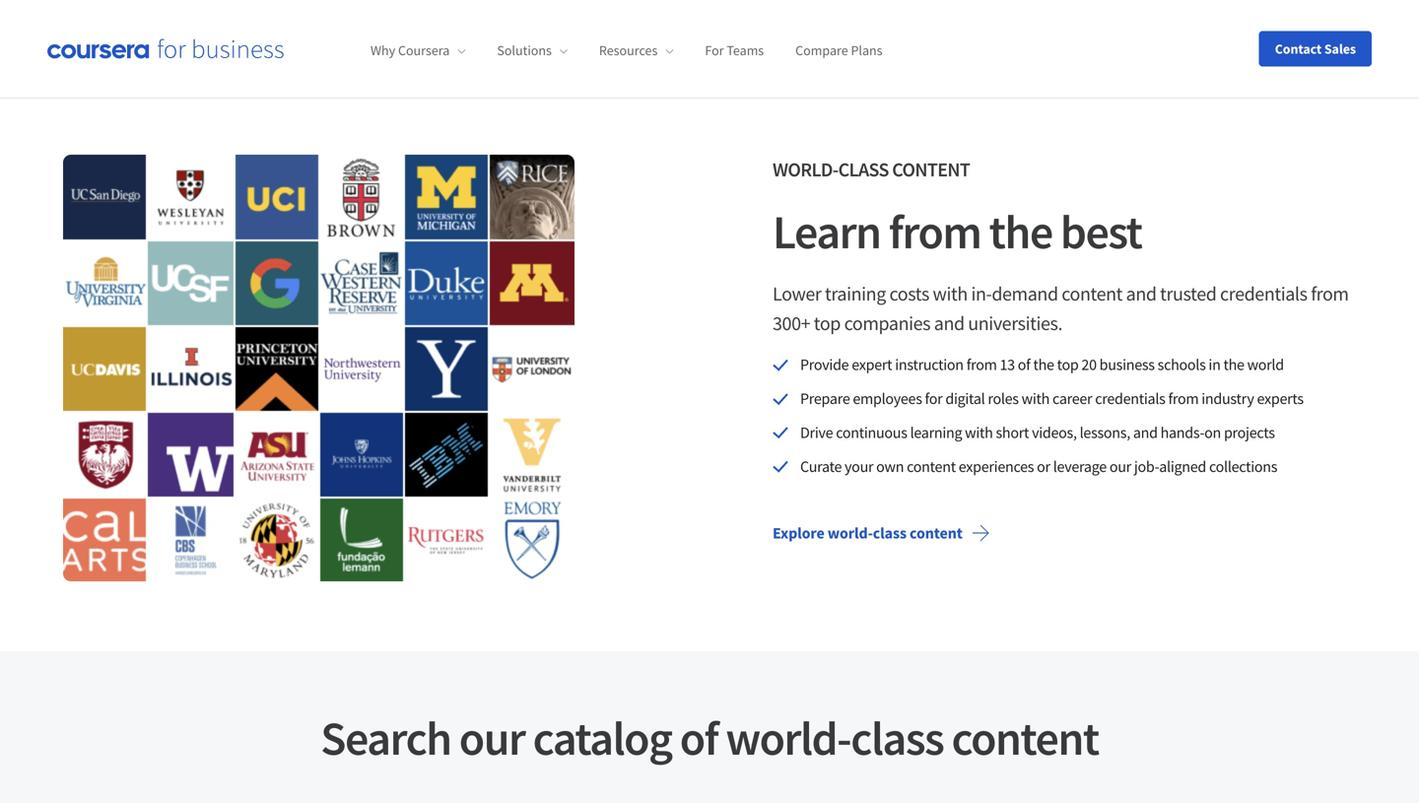 Task type: locate. For each thing, give the bounding box(es) containing it.
world-class content
[[773, 157, 970, 182]]

credentials
[[1220, 282, 1307, 306], [1095, 389, 1166, 409]]

0 vertical spatial top
[[814, 311, 841, 336]]

world-
[[773, 157, 838, 182]]

1 vertical spatial top
[[1057, 355, 1079, 375]]

with left in-
[[933, 282, 968, 306]]

0 horizontal spatial our
[[459, 708, 525, 768]]

digital
[[946, 389, 985, 409]]

with for short
[[965, 423, 993, 443]]

0 vertical spatial and
[[1126, 282, 1157, 306]]

top
[[814, 311, 841, 336], [1057, 355, 1079, 375]]

industry
[[1202, 389, 1254, 409]]

aligned
[[1159, 457, 1206, 476]]

learn
[[773, 202, 881, 261]]

lower training costs with in-demand content and trusted credentials from 300+ top companies and universities.
[[773, 282, 1349, 336]]

0 horizontal spatial credentials
[[1095, 389, 1166, 409]]

provide expert instruction from 13 of the top 20 business schools in the world
[[800, 355, 1284, 375]]

curate
[[800, 457, 842, 476]]

of right 13
[[1018, 355, 1030, 375]]

in-
[[971, 282, 992, 306]]

and
[[1126, 282, 1157, 306], [934, 311, 965, 336], [1133, 423, 1158, 443]]

for teams link
[[705, 42, 764, 59]]

0 vertical spatial world-
[[828, 523, 873, 543]]

best
[[1060, 202, 1142, 261]]

thirty logos from well known universities image
[[63, 155, 575, 582]]

job-
[[1134, 457, 1159, 476]]

compare plans link
[[796, 42, 883, 59]]

and for demand
[[1126, 282, 1157, 306]]

the up demand
[[989, 202, 1052, 261]]

credentials up world at the right top of page
[[1220, 282, 1307, 306]]

resources
[[599, 42, 658, 59]]

curate your own content experiences or leverage our job-aligned collections
[[800, 457, 1278, 476]]

2 vertical spatial with
[[965, 423, 993, 443]]

for
[[925, 389, 943, 409]]

of right catalog
[[680, 708, 718, 768]]

with right roles
[[1022, 389, 1050, 409]]

class
[[838, 157, 889, 182], [873, 523, 907, 543], [851, 708, 944, 768]]

0 vertical spatial credentials
[[1220, 282, 1307, 306]]

coursera
[[398, 42, 450, 59]]

for teams
[[705, 42, 764, 59]]

our
[[1110, 457, 1131, 476], [459, 708, 525, 768]]

plans
[[851, 42, 883, 59]]

compare
[[796, 42, 848, 59]]

provide
[[800, 355, 849, 375]]

with left the short
[[965, 423, 993, 443]]

and up instruction
[[934, 311, 965, 336]]

and for videos,
[[1133, 423, 1158, 443]]

contact
[[1275, 40, 1322, 58]]

prepare
[[800, 389, 850, 409]]

why coursera
[[371, 42, 450, 59]]

credentials inside lower training costs with in-demand content and trusted credentials from 300+ top companies and universities.
[[1220, 282, 1307, 306]]

hands-
[[1161, 423, 1205, 443]]

career
[[1053, 389, 1092, 409]]

0 horizontal spatial of
[[680, 708, 718, 768]]

explore world-class content link
[[757, 509, 1006, 557]]

top left 20
[[1057, 355, 1079, 375]]

0 horizontal spatial top
[[814, 311, 841, 336]]

and up job-
[[1133, 423, 1158, 443]]

credentials down business on the right top of page
[[1095, 389, 1166, 409]]

the
[[989, 202, 1052, 261], [1033, 355, 1054, 375], [1224, 355, 1244, 375]]

0 vertical spatial our
[[1110, 457, 1131, 476]]

of
[[1018, 355, 1030, 375], [680, 708, 718, 768]]

projects
[[1224, 423, 1275, 443]]

continuous
[[836, 423, 907, 443]]

why coursera link
[[371, 42, 466, 59]]

top right 300+
[[814, 311, 841, 336]]

universities.
[[968, 311, 1063, 336]]

world-
[[828, 523, 873, 543], [726, 708, 851, 768]]

prepare employees for digital roles with career credentials from industry experts
[[800, 389, 1304, 409]]

with inside lower training costs with in-demand content and trusted credentials from 300+ top companies and universities.
[[933, 282, 968, 306]]

2 vertical spatial and
[[1133, 423, 1158, 443]]

1 horizontal spatial credentials
[[1220, 282, 1307, 306]]

explore world-class content
[[773, 523, 963, 543]]

1 vertical spatial credentials
[[1095, 389, 1166, 409]]

compare plans
[[796, 42, 883, 59]]

contact sales button
[[1259, 31, 1372, 67]]

1 vertical spatial world-
[[726, 708, 851, 768]]

0 vertical spatial of
[[1018, 355, 1030, 375]]

with
[[933, 282, 968, 306], [1022, 389, 1050, 409], [965, 423, 993, 443]]

contact sales
[[1275, 40, 1356, 58]]

and left trusted
[[1126, 282, 1157, 306]]

drive
[[800, 423, 833, 443]]

content
[[892, 157, 970, 182], [1062, 282, 1123, 306], [907, 457, 956, 476], [910, 523, 963, 543], [952, 708, 1099, 768]]

0 vertical spatial with
[[933, 282, 968, 306]]

teams
[[727, 42, 764, 59]]

own
[[876, 457, 904, 476]]

1 vertical spatial and
[[934, 311, 965, 336]]

from
[[889, 202, 981, 261], [1311, 282, 1349, 306], [967, 355, 997, 375], [1168, 389, 1199, 409]]

content inside explore world-class content link
[[910, 523, 963, 543]]

demand
[[992, 282, 1058, 306]]



Task type: describe. For each thing, give the bounding box(es) containing it.
lower
[[773, 282, 821, 306]]

business
[[1100, 355, 1155, 375]]

employees
[[853, 389, 922, 409]]

1 vertical spatial class
[[873, 523, 907, 543]]

the up prepare employees for digital roles with career credentials from industry experts
[[1033, 355, 1054, 375]]

1 vertical spatial with
[[1022, 389, 1050, 409]]

solutions link
[[497, 42, 568, 59]]

experiences
[[959, 457, 1034, 476]]

lessons,
[[1080, 423, 1130, 443]]

2 vertical spatial class
[[851, 708, 944, 768]]

with for in-
[[933, 282, 968, 306]]

on
[[1205, 423, 1221, 443]]

your
[[845, 457, 873, 476]]

or
[[1037, 457, 1050, 476]]

1 horizontal spatial of
[[1018, 355, 1030, 375]]

1 horizontal spatial our
[[1110, 457, 1131, 476]]

roles
[[988, 389, 1019, 409]]

top inside lower training costs with in-demand content and trusted credentials from 300+ top companies and universities.
[[814, 311, 841, 336]]

1 vertical spatial our
[[459, 708, 525, 768]]

from inside lower training costs with in-demand content and trusted credentials from 300+ top companies and universities.
[[1311, 282, 1349, 306]]

leverage
[[1053, 457, 1107, 476]]

search
[[321, 708, 451, 768]]

explore
[[773, 523, 825, 543]]

0 vertical spatial class
[[838, 157, 889, 182]]

instruction
[[895, 355, 964, 375]]

learning
[[910, 423, 962, 443]]

why
[[371, 42, 395, 59]]

the right in
[[1224, 355, 1244, 375]]

companies
[[844, 311, 931, 336]]

drive continuous learning with short videos, lessons, and hands-on projects
[[800, 423, 1275, 443]]

content inside lower training costs with in-demand content and trusted credentials from 300+ top companies and universities.
[[1062, 282, 1123, 306]]

300+
[[773, 311, 810, 336]]

collections
[[1209, 457, 1278, 476]]

in
[[1209, 355, 1221, 375]]

for
[[705, 42, 724, 59]]

world
[[1247, 355, 1284, 375]]

training
[[825, 282, 886, 306]]

trusted
[[1160, 282, 1217, 306]]

expert
[[852, 355, 892, 375]]

resources link
[[599, 42, 674, 59]]

learn from the best
[[773, 202, 1142, 261]]

sales
[[1324, 40, 1356, 58]]

catalog
[[533, 708, 672, 768]]

1 vertical spatial of
[[680, 708, 718, 768]]

search our catalog of world-class content
[[321, 708, 1099, 768]]

13
[[1000, 355, 1015, 375]]

experts
[[1257, 389, 1304, 409]]

20
[[1082, 355, 1097, 375]]

videos,
[[1032, 423, 1077, 443]]

costs
[[889, 282, 929, 306]]

short
[[996, 423, 1029, 443]]

1 horizontal spatial top
[[1057, 355, 1079, 375]]

solutions
[[497, 42, 552, 59]]

coursera for business image
[[47, 39, 284, 59]]

schools
[[1158, 355, 1206, 375]]



Task type: vqa. For each thing, say whether or not it's contained in the screenshot.
&
no



